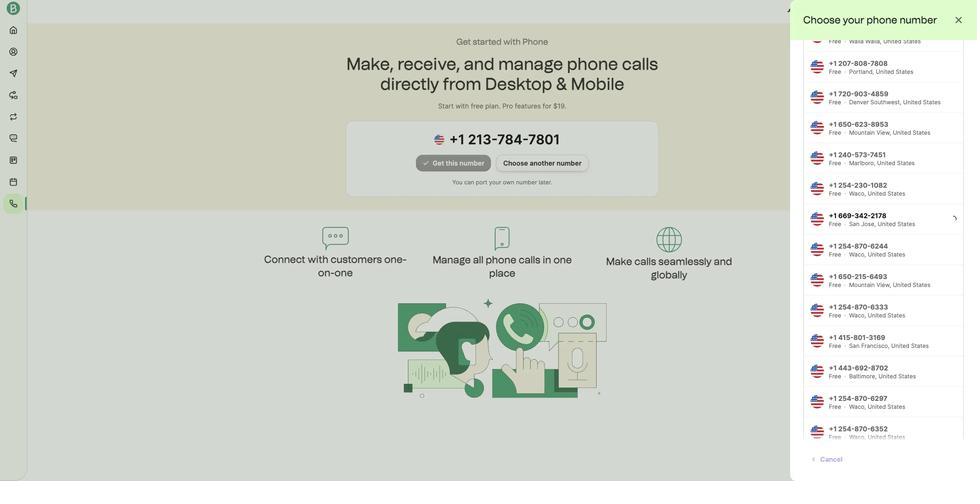 Task type: describe. For each thing, give the bounding box(es) containing it.
number right own
[[516, 179, 537, 186]]

receive,
[[398, 54, 461, 74]]

and inside "make calls seamlessly and globally"
[[714, 255, 733, 268]]

calls inside make, receive, and manage phone calls directly from desktop & mobile
[[622, 54, 659, 74]]

san for 669-
[[850, 220, 860, 228]]

870- for 6244
[[855, 242, 871, 250]]

free for +1 443-692-8702
[[830, 373, 842, 380]]

720-
[[839, 90, 855, 98]]

make,
[[347, 54, 394, 74]]

mobile
[[571, 74, 625, 94]]

baltimore, united states
[[850, 373, 917, 380]]

+1 720-903-4859
[[830, 90, 889, 98]]

pro
[[503, 102, 513, 110]]

+1 415-801-3169
[[830, 334, 886, 342]]

240-
[[839, 151, 855, 159]]

5038
[[870, 455, 888, 464]]

and inside button
[[820, 8, 832, 16]]

francisco,
[[862, 342, 890, 349]]

215-
[[855, 273, 870, 281]]

4859
[[871, 90, 889, 98]]

7451
[[871, 151, 886, 159]]

us image for +1 254-230-1082
[[811, 182, 825, 195]]

+1 240-573-7451
[[830, 151, 886, 159]]

southwest,
[[871, 99, 902, 106]]

can
[[465, 179, 474, 186]]

get started with phone
[[457, 37, 549, 47]]

870- for 6333
[[855, 303, 871, 311]]

us image up this
[[435, 135, 450, 145]]

one for on-
[[335, 267, 353, 279]]

+1 for +1 240-573-7451
[[830, 151, 837, 159]]

623-
[[855, 120, 871, 129]]

waco, for 6352
[[850, 434, 867, 441]]

started
[[473, 37, 502, 47]]

6333
[[871, 303, 889, 311]]

for
[[543, 102, 552, 110]]

1082
[[871, 181, 888, 190]]

choose your phone number
[[804, 14, 938, 26]]

phone for calls
[[486, 254, 517, 266]]

+1 669-342-2178
[[830, 212, 887, 220]]

free for +1 254-870-6333
[[830, 312, 842, 319]]

8 us image from the top
[[811, 456, 825, 470]]

us image for +1 254-870-6297
[[811, 395, 825, 409]]

us image for +1 254-870-6352
[[811, 426, 825, 439]]

582-
[[854, 455, 870, 464]]

free for +1 240-573-7451
[[830, 159, 842, 167]]

+1 207-808-7808
[[830, 59, 888, 68]]

free
[[471, 102, 484, 110]]

mountain for 215-
[[850, 281, 875, 288]]

7801
[[529, 132, 560, 148]]

free inside +1 714-582-5038 free
[[830, 464, 842, 471]]

free for +1 254-230-1082
[[830, 190, 842, 197]]

one for in
[[554, 254, 572, 266]]

342-
[[855, 212, 871, 220]]

choose another number
[[504, 159, 582, 167]]

waco, united states for 6333
[[850, 312, 906, 319]]

+1 213-784-7801
[[450, 132, 560, 148]]

usage
[[798, 8, 818, 16]]

903-
[[855, 90, 871, 98]]

+1 650-623-8953
[[830, 120, 889, 129]]

free for +1 650-623-8953
[[830, 129, 842, 136]]

denver southwest, united states
[[850, 99, 941, 106]]

you
[[453, 179, 463, 186]]

plan
[[834, 8, 847, 16]]

870- for 6352
[[855, 425, 871, 433]]

usage and plan button
[[781, 3, 854, 20]]

plan.
[[486, 102, 501, 110]]

manage
[[499, 54, 564, 74]]

with for plan.
[[456, 102, 469, 110]]

make
[[607, 255, 633, 268]]

us image for +1 669-342-2178
[[811, 212, 825, 226]]

free for +1 254-870-6297
[[830, 403, 842, 410]]

8953
[[871, 120, 889, 129]]

us image for +1 443-692-8702
[[811, 365, 825, 378]]

choose for choose another number
[[504, 159, 528, 167]]

650- for 623-
[[839, 120, 855, 129]]

new company
[[914, 8, 961, 16]]

+1 254-870-6244
[[830, 242, 889, 250]]

make, receive, and manage phone calls directly from desktop & mobile
[[347, 54, 659, 94]]

free for +1 415-801-3169
[[830, 342, 842, 349]]

free for +1 720-903-4859
[[830, 99, 842, 106]]

choose another number button
[[497, 155, 589, 172]]

waco, united states for 6244
[[850, 251, 906, 258]]

get for get started with phone
[[457, 37, 471, 47]]

get this number
[[433, 159, 485, 167]]

0 vertical spatial with
[[504, 37, 521, 47]]

us image for +1 254-870-6333
[[811, 304, 825, 317]]

2178
[[871, 212, 887, 220]]

waco, united states for 6297
[[850, 403, 906, 410]]

+1 for +1 213-784-7801
[[450, 132, 465, 148]]

+1 254-870-6333
[[830, 303, 889, 311]]

phone for number
[[867, 14, 898, 26]]

globally
[[651, 269, 688, 281]]

+1 for +1 254-870-6333
[[830, 303, 837, 311]]

one-
[[384, 253, 407, 266]]

waco, united states for 6352
[[850, 434, 906, 441]]

714-
[[839, 455, 854, 464]]

this
[[446, 159, 458, 167]]

connect
[[264, 253, 306, 266]]

phone
[[523, 37, 549, 47]]

784-
[[498, 132, 529, 148]]

on-
[[318, 267, 335, 279]]

get this number button
[[416, 155, 491, 172]]

new
[[914, 8, 929, 16]]

walla
[[850, 38, 864, 45]]

3169
[[869, 334, 886, 342]]

company
[[930, 8, 961, 16]]

baltimore,
[[850, 373, 877, 380]]



Task type: vqa. For each thing, say whether or not it's contained in the screenshot.
the minute
no



Task type: locate. For each thing, give the bounding box(es) containing it.
6493
[[870, 273, 888, 281]]

features
[[515, 102, 541, 110]]

870- down baltimore, in the right bottom of the page
[[855, 395, 871, 403]]

1 vertical spatial get
[[433, 159, 444, 167]]

+1 up get this number
[[450, 132, 465, 148]]

with up on-
[[308, 253, 329, 266]]

0 vertical spatial choose
[[804, 14, 841, 26]]

and right seamlessly
[[714, 255, 733, 268]]

2 650- from the top
[[839, 273, 855, 281]]

4 us image from the top
[[811, 243, 825, 256]]

254-
[[839, 181, 855, 190], [839, 242, 855, 250], [839, 303, 855, 311], [839, 395, 855, 403], [839, 425, 855, 433]]

11 free from the top
[[830, 342, 842, 349]]

12 free from the top
[[830, 373, 842, 380]]

phone inside manage all phone calls in one place
[[486, 254, 517, 266]]

free for +1 669-342-2178
[[830, 220, 842, 228]]

1 vertical spatial with
[[456, 102, 469, 110]]

free for +1 650-215-6493
[[830, 281, 842, 288]]

2 horizontal spatial phone
[[867, 14, 898, 26]]

calls inside "make calls seamlessly and globally"
[[635, 255, 657, 268]]

1 horizontal spatial with
[[456, 102, 469, 110]]

2 vertical spatial and
[[714, 255, 733, 268]]

2 free from the top
[[830, 68, 842, 75]]

waco, down the "+1 254-870-6244" at the bottom right
[[850, 251, 867, 258]]

us image left +1 254-870-6297
[[811, 395, 825, 409]]

free down '720-'
[[830, 99, 842, 106]]

870- down "jose,"
[[855, 242, 871, 250]]

san jose, united states
[[850, 220, 916, 228]]

mountain view, united states
[[850, 129, 931, 136], [850, 281, 931, 288]]

view,
[[877, 129, 892, 136], [877, 281, 892, 288]]

+1 for +1 207-808-7808
[[830, 59, 837, 68]]

us image left 415-
[[811, 334, 825, 348]]

us image left 714- in the bottom right of the page
[[811, 456, 825, 470]]

+1 for +1 650-215-6493
[[830, 273, 837, 281]]

0 vertical spatial one
[[554, 254, 572, 266]]

2 waco, from the top
[[850, 251, 867, 258]]

san francisco, united states
[[850, 342, 929, 349]]

1 horizontal spatial and
[[714, 255, 733, 268]]

15 free from the top
[[830, 464, 842, 471]]

1 vertical spatial and
[[464, 54, 495, 74]]

5 free from the top
[[830, 159, 842, 167]]

6 us image from the top
[[811, 334, 825, 348]]

0 vertical spatial view,
[[877, 129, 892, 136]]

1 vertical spatial view,
[[877, 281, 892, 288]]

870- for 6297
[[855, 395, 871, 403]]

choose
[[804, 14, 841, 26], [504, 159, 528, 167]]

+1 443-692-8702
[[830, 364, 889, 372]]

207-
[[839, 59, 855, 68]]

2 mountain view, united states from the top
[[850, 281, 931, 288]]

free for +1 254-870-6352
[[830, 434, 842, 441]]

+1 for +1 720-903-4859
[[830, 90, 837, 98]]

254- down the marlboro,
[[839, 181, 855, 190]]

waco, down +1 254-870-6333
[[850, 312, 867, 319]]

waco, down +1 254-230-1082
[[850, 190, 867, 197]]

san for 415-
[[850, 342, 860, 349]]

5 waco, from the top
[[850, 434, 867, 441]]

own
[[503, 179, 515, 186]]

in
[[543, 254, 552, 266]]

650- for 215-
[[839, 273, 855, 281]]

1 vertical spatial san
[[850, 342, 860, 349]]

number up the walla walla, united states
[[900, 14, 938, 26]]

+1 left 207-
[[830, 59, 837, 68]]

3 waco, from the top
[[850, 312, 867, 319]]

start with free plan. pro features for $19.
[[438, 102, 567, 110]]

7 us image from the top
[[811, 365, 825, 378]]

13 free from the top
[[830, 403, 842, 410]]

get left started
[[457, 37, 471, 47]]

waco, united states down "1082"
[[850, 190, 906, 197]]

walla,
[[866, 38, 882, 45]]

number up can on the left top of the page
[[460, 159, 485, 167]]

another
[[530, 159, 555, 167]]

get left this
[[433, 159, 444, 167]]

0 vertical spatial san
[[850, 220, 860, 228]]

4 free from the top
[[830, 129, 842, 136]]

3 us image from the top
[[811, 152, 825, 165]]

2 waco, united states from the top
[[850, 251, 906, 258]]

0 horizontal spatial one
[[335, 267, 353, 279]]

+1 up the +1 415-801-3169
[[830, 303, 837, 311]]

us image left +1 254-230-1082
[[811, 182, 825, 195]]

1 san from the top
[[850, 220, 860, 228]]

0 vertical spatial and
[[820, 8, 832, 16]]

2 vertical spatial with
[[308, 253, 329, 266]]

waco, united states for 1082
[[850, 190, 906, 197]]

669-
[[839, 212, 855, 220]]

number right another
[[557, 159, 582, 167]]

us image for +1 254-870-6244
[[811, 243, 825, 256]]

free left walla
[[830, 38, 842, 45]]

us image
[[811, 30, 825, 43], [811, 91, 825, 104], [811, 152, 825, 165], [811, 243, 825, 256], [811, 304, 825, 317], [811, 334, 825, 348], [811, 365, 825, 378], [811, 456, 825, 470]]

waco, united states down 6297
[[850, 403, 906, 410]]

waco, down +1 254-870-6297
[[850, 403, 867, 410]]

4 870- from the top
[[855, 425, 871, 433]]

calls
[[622, 54, 659, 74], [519, 254, 541, 266], [635, 255, 657, 268]]

you can port your own number later.
[[453, 179, 553, 186]]

4 waco, from the top
[[850, 403, 867, 410]]

+1 for +1 254-870-6244
[[830, 242, 837, 250]]

0 horizontal spatial choose
[[504, 159, 528, 167]]

+1 for +1 669-342-2178
[[830, 212, 837, 220]]

254- for +1 254-870-6244
[[839, 242, 855, 250]]

+1 down +1 669-342-2178
[[830, 242, 837, 250]]

san
[[850, 220, 860, 228], [850, 342, 860, 349]]

mountain view, united states for +1 650-215-6493
[[850, 281, 931, 288]]

free down 207-
[[830, 68, 842, 75]]

2 254- from the top
[[839, 242, 855, 250]]

1 vertical spatial phone
[[567, 54, 619, 74]]

+1 for +1 650-623-8953
[[830, 120, 837, 129]]

801-
[[854, 334, 869, 342]]

0 vertical spatial mountain view, united states
[[850, 129, 931, 136]]

650- down denver
[[839, 120, 855, 129]]

1 horizontal spatial get
[[457, 37, 471, 47]]

2 san from the top
[[850, 342, 860, 349]]

choose your phone number dialog
[[791, 0, 978, 481]]

+1 for +1 415-801-3169
[[830, 334, 837, 342]]

and inside make, receive, and manage phone calls directly from desktop & mobile
[[464, 54, 495, 74]]

0 horizontal spatial and
[[464, 54, 495, 74]]

free down 669-
[[830, 220, 842, 228]]

0 vertical spatial your
[[844, 14, 865, 26]]

choose inside dialog
[[804, 14, 841, 26]]

free down 240-
[[830, 159, 842, 167]]

document
[[791, 21, 978, 478]]

us image for +1 240-573-7451
[[811, 152, 825, 165]]

us image left +1 650-623-8953
[[811, 121, 825, 134]]

all
[[473, 254, 484, 266]]

3 waco, united states from the top
[[850, 312, 906, 319]]

3 870- from the top
[[855, 395, 871, 403]]

+1 left 240-
[[830, 151, 837, 159]]

254- for +1 254-870-6297
[[839, 395, 855, 403]]

7 free from the top
[[830, 220, 842, 228]]

254- for +1 254-230-1082
[[839, 181, 855, 190]]

us image left 240-
[[811, 152, 825, 165]]

1 horizontal spatial your
[[844, 14, 865, 26]]

0 vertical spatial get
[[457, 37, 471, 47]]

mountain
[[850, 129, 875, 136], [850, 281, 875, 288]]

0 horizontal spatial with
[[308, 253, 329, 266]]

free down 443-
[[830, 373, 842, 380]]

+1 left 669-
[[830, 212, 837, 220]]

free up 415-
[[830, 312, 842, 319]]

free up cancel
[[830, 434, 842, 441]]

+1 650-215-6493
[[830, 273, 888, 281]]

+1 714-582-5038 free
[[830, 455, 888, 471]]

1 waco, united states from the top
[[850, 190, 906, 197]]

254- down 669-
[[839, 242, 855, 250]]

1 waco, from the top
[[850, 190, 867, 197]]

8 free from the top
[[830, 251, 842, 258]]

one inside connect with customers one- on-one
[[335, 267, 353, 279]]

9 free from the top
[[830, 281, 842, 288]]

5 254- from the top
[[839, 425, 855, 433]]

free down the "+1 254-870-6244" at the bottom right
[[830, 251, 842, 258]]

us image for +1 720-903-4859
[[811, 91, 825, 104]]

us image down usage and plan button
[[811, 30, 825, 43]]

1 mountain from the top
[[850, 129, 875, 136]]

us image left the "+1 254-870-6244" at the bottom right
[[811, 243, 825, 256]]

with for one-
[[308, 253, 329, 266]]

jose,
[[862, 220, 877, 228]]

cancel button
[[804, 451, 850, 468]]

870-
[[855, 242, 871, 250], [855, 303, 871, 311], [855, 395, 871, 403], [855, 425, 871, 433]]

new company button
[[898, 3, 964, 20]]

free for +1 254-870-6244
[[830, 251, 842, 258]]

mountain view, united states down 6493
[[850, 281, 931, 288]]

1 vertical spatial your
[[489, 179, 502, 186]]

1 free from the top
[[830, 38, 842, 45]]

free down cancel
[[830, 464, 842, 471]]

phone inside dialog
[[867, 14, 898, 26]]

mountain for 623-
[[850, 129, 875, 136]]

get inside button
[[433, 159, 444, 167]]

view, for +1 650-215-6493
[[877, 281, 892, 288]]

+1
[[830, 59, 837, 68], [830, 90, 837, 98], [830, 120, 837, 129], [450, 132, 465, 148], [830, 151, 837, 159], [830, 181, 837, 190], [830, 212, 837, 220], [830, 242, 837, 250], [830, 273, 837, 281], [830, 303, 837, 311], [830, 334, 837, 342], [830, 364, 837, 372], [830, 395, 837, 403], [830, 425, 837, 433], [830, 455, 837, 464]]

+1 left 230-
[[830, 181, 837, 190]]

from
[[443, 74, 482, 94]]

2 horizontal spatial with
[[504, 37, 521, 47]]

+1 inside +1 714-582-5038 free
[[830, 455, 837, 464]]

1 horizontal spatial choose
[[804, 14, 841, 26]]

us image left +1 254-870-6333
[[811, 304, 825, 317]]

view, down 8953
[[877, 129, 892, 136]]

later.
[[539, 179, 553, 186]]

view, down 6493
[[877, 281, 892, 288]]

2 us image from the top
[[811, 91, 825, 104]]

0 horizontal spatial phone
[[486, 254, 517, 266]]

free down +1 254-230-1082
[[830, 190, 842, 197]]

customers
[[331, 253, 382, 266]]

1 870- from the top
[[855, 242, 871, 250]]

us image up cancel button
[[811, 426, 825, 439]]

with left free
[[456, 102, 469, 110]]

waco, united states down 6352
[[850, 434, 906, 441]]

waco, for 6333
[[850, 312, 867, 319]]

mountain view, united states down 8953
[[850, 129, 931, 136]]

650-
[[839, 120, 855, 129], [839, 273, 855, 281]]

one down customers
[[335, 267, 353, 279]]

and left plan
[[820, 8, 832, 16]]

manage all phone calls in one place
[[433, 254, 572, 279]]

2 mountain from the top
[[850, 281, 875, 288]]

calls inside manage all phone calls in one place
[[519, 254, 541, 266]]

1 254- from the top
[[839, 181, 855, 190]]

us image left '720-'
[[811, 91, 825, 104]]

mountain down 623-
[[850, 129, 875, 136]]

with left phone at the right of the page
[[504, 37, 521, 47]]

6297
[[871, 395, 888, 403]]

san down the +1 415-801-3169
[[850, 342, 860, 349]]

choose inside button
[[504, 159, 528, 167]]

with inside connect with customers one- on-one
[[308, 253, 329, 266]]

5 us image from the top
[[811, 304, 825, 317]]

10 free from the top
[[830, 312, 842, 319]]

0 horizontal spatial get
[[433, 159, 444, 167]]

1 vertical spatial mountain
[[850, 281, 875, 288]]

254- down baltimore, in the right bottom of the page
[[839, 395, 855, 403]]

+1 left 443-
[[830, 364, 837, 372]]

$19.
[[554, 102, 567, 110]]

states
[[904, 38, 921, 45], [896, 68, 914, 75], [924, 99, 941, 106], [913, 129, 931, 136], [898, 159, 915, 167], [888, 190, 906, 197], [898, 220, 916, 228], [888, 251, 906, 258], [913, 281, 931, 288], [888, 312, 906, 319], [912, 342, 929, 349], [899, 373, 917, 380], [888, 403, 906, 410], [888, 434, 906, 441]]

573-
[[855, 151, 871, 159]]

+1 254-870-6297
[[830, 395, 888, 403]]

1 vertical spatial one
[[335, 267, 353, 279]]

united
[[884, 38, 902, 45], [876, 68, 895, 75], [904, 99, 922, 106], [893, 129, 912, 136], [878, 159, 896, 167], [868, 190, 887, 197], [878, 220, 896, 228], [868, 251, 887, 258], [893, 281, 912, 288], [868, 312, 887, 319], [892, 342, 910, 349], [879, 373, 897, 380], [868, 403, 887, 410], [868, 434, 887, 441]]

san down +1 669-342-2178
[[850, 220, 860, 228]]

650- left 6493
[[839, 273, 855, 281]]

3 254- from the top
[[839, 303, 855, 311]]

254- up 714- in the bottom right of the page
[[839, 425, 855, 433]]

and
[[820, 8, 832, 16], [464, 54, 495, 74], [714, 255, 733, 268]]

870- down '215-'
[[855, 303, 871, 311]]

one right in
[[554, 254, 572, 266]]

4 waco, united states from the top
[[850, 403, 906, 410]]

+1 for +1 254-870-6352
[[830, 425, 837, 433]]

number inside dialog
[[900, 14, 938, 26]]

get
[[457, 37, 471, 47], [433, 159, 444, 167]]

your left own
[[489, 179, 502, 186]]

0 vertical spatial phone
[[867, 14, 898, 26]]

0 horizontal spatial your
[[489, 179, 502, 186]]

&
[[556, 74, 567, 94]]

1 vertical spatial choose
[[504, 159, 528, 167]]

us image left 207-
[[811, 60, 825, 73]]

mountain view, united states for +1 650-623-8953
[[850, 129, 931, 136]]

+1 for +1 254-230-1082
[[830, 181, 837, 190]]

waco, for 6297
[[850, 403, 867, 410]]

14 free from the top
[[830, 434, 842, 441]]

phone inside make, receive, and manage phone calls directly from desktop & mobile
[[567, 54, 619, 74]]

free down 415-
[[830, 342, 842, 349]]

1 view, from the top
[[877, 129, 892, 136]]

seamlessly
[[659, 255, 712, 268]]

2 vertical spatial phone
[[486, 254, 517, 266]]

one inside manage all phone calls in one place
[[554, 254, 572, 266]]

254- for +1 254-870-6333
[[839, 303, 855, 311]]

us image left +1 650-215-6493
[[811, 273, 825, 287]]

1 mountain view, united states from the top
[[850, 129, 931, 136]]

choose for choose your phone number
[[804, 14, 841, 26]]

document containing +1 207-808-7808
[[791, 21, 978, 478]]

0 vertical spatial mountain
[[850, 129, 875, 136]]

230-
[[855, 181, 871, 190]]

5 waco, united states from the top
[[850, 434, 906, 441]]

denver
[[850, 99, 869, 106]]

us image left 443-
[[811, 365, 825, 378]]

us image for +1 207-808-7808
[[811, 60, 825, 73]]

free for +1 207-808-7808
[[830, 68, 842, 75]]

2 view, from the top
[[877, 281, 892, 288]]

your inside dialog
[[844, 14, 865, 26]]

2 870- from the top
[[855, 303, 871, 311]]

connect with customers one- on-one
[[264, 253, 407, 279]]

portland,
[[850, 68, 875, 75]]

walla walla, united states
[[850, 38, 921, 45]]

+1 left 714- in the bottom right of the page
[[830, 455, 837, 464]]

1 vertical spatial 650-
[[839, 273, 855, 281]]

us image
[[811, 60, 825, 73], [811, 121, 825, 134], [435, 135, 450, 145], [811, 182, 825, 195], [811, 212, 825, 226], [811, 273, 825, 287], [811, 395, 825, 409], [811, 426, 825, 439]]

1 650- from the top
[[839, 120, 855, 129]]

4 254- from the top
[[839, 395, 855, 403]]

get for get this number
[[433, 159, 444, 167]]

waco, for 1082
[[850, 190, 867, 197]]

waco, for 6244
[[850, 251, 867, 258]]

1 horizontal spatial phone
[[567, 54, 619, 74]]

with
[[504, 37, 521, 47], [456, 102, 469, 110], [308, 253, 329, 266]]

waco, united states down 6244
[[850, 251, 906, 258]]

+1 left '215-'
[[830, 273, 837, 281]]

870- up 582-
[[855, 425, 871, 433]]

us image for +1 415-801-3169
[[811, 334, 825, 348]]

cancel
[[821, 455, 843, 464]]

+1 254-230-1082
[[830, 181, 888, 190]]

1 horizontal spatial one
[[554, 254, 572, 266]]

your up walla
[[844, 14, 865, 26]]

start
[[438, 102, 454, 110]]

marlboro, united states
[[850, 159, 915, 167]]

usage and plan
[[798, 8, 847, 16]]

2 horizontal spatial and
[[820, 8, 832, 16]]

portland, united states
[[850, 68, 914, 75]]

us image left 669-
[[811, 212, 825, 226]]

+1 left 623-
[[830, 120, 837, 129]]

and down started
[[464, 54, 495, 74]]

6 free from the top
[[830, 190, 842, 197]]

us image for +1 650-623-8953
[[811, 121, 825, 134]]

1 us image from the top
[[811, 30, 825, 43]]

692-
[[855, 364, 872, 372]]

free down +1 650-623-8953
[[830, 129, 842, 136]]

make calls seamlessly and globally
[[607, 255, 733, 281]]

+1 up +1 254-870-6352
[[830, 395, 837, 403]]

3 free from the top
[[830, 99, 842, 106]]

free down +1 254-870-6297
[[830, 403, 842, 410]]

415-
[[839, 334, 854, 342]]

mountain down '215-'
[[850, 281, 875, 288]]

+1 for +1 443-692-8702
[[830, 364, 837, 372]]

waco, united states down 6333
[[850, 312, 906, 319]]

marlboro,
[[850, 159, 876, 167]]

us image for +1 650-215-6493
[[811, 273, 825, 287]]

7808
[[871, 59, 888, 68]]

port
[[476, 179, 488, 186]]

your
[[844, 14, 865, 26], [489, 179, 502, 186]]

waco, down +1 254-870-6352
[[850, 434, 867, 441]]

808-
[[855, 59, 871, 68]]

free down +1 650-215-6493
[[830, 281, 842, 288]]

view, for +1 650-623-8953
[[877, 129, 892, 136]]

+1 up cancel
[[830, 425, 837, 433]]

+1 left '720-'
[[830, 90, 837, 98]]

254- for +1 254-870-6352
[[839, 425, 855, 433]]

+1 left 415-
[[830, 334, 837, 342]]

1 vertical spatial mountain view, united states
[[850, 281, 931, 288]]

254- up 415-
[[839, 303, 855, 311]]

0 vertical spatial 650-
[[839, 120, 855, 129]]

+1 for +1 254-870-6297
[[830, 395, 837, 403]]

place
[[490, 267, 516, 279]]



